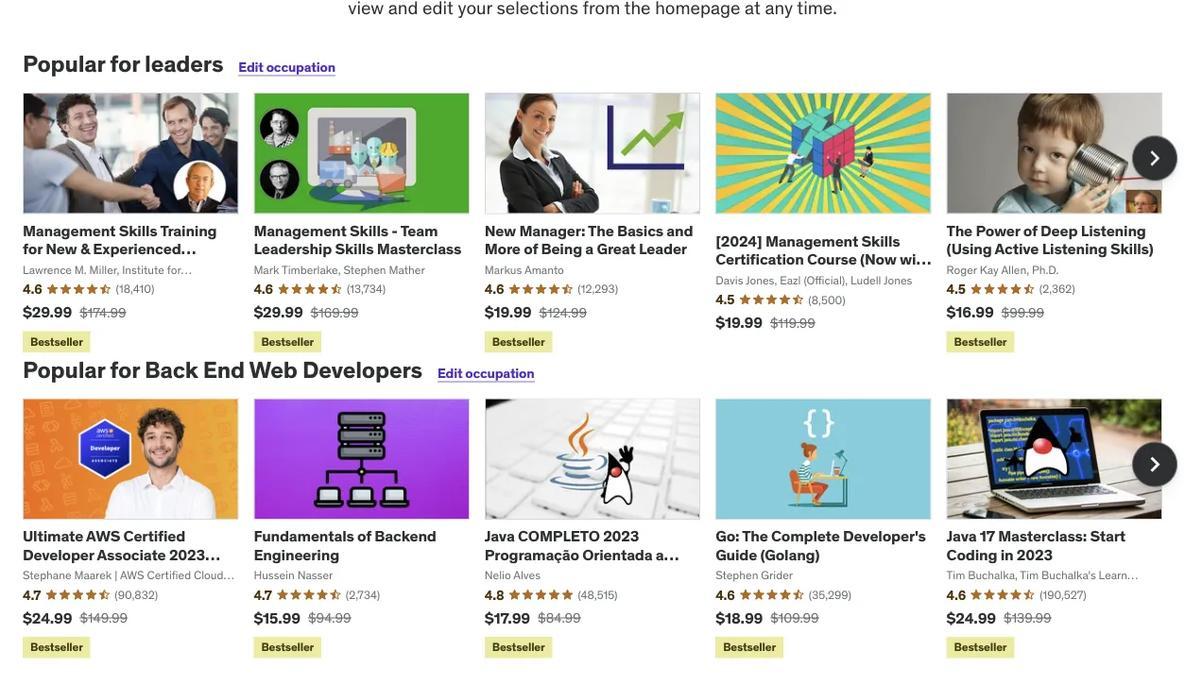 Task type: vqa. For each thing, say whether or not it's contained in the screenshot.
Photography & Video link
no



Task type: locate. For each thing, give the bounding box(es) containing it.
experienced
[[93, 239, 181, 258]]

2023 right in
[[1017, 545, 1053, 564]]

1 vertical spatial edit
[[438, 364, 463, 381]]

developers
[[302, 355, 423, 384]]

java inside java completo 2023 programação orientada a objetos +projetos
[[485, 527, 515, 546]]

1 horizontal spatial edit occupation
[[438, 364, 535, 381]]

2023
[[603, 527, 639, 546], [169, 545, 205, 564], [1017, 545, 1053, 564]]

1 vertical spatial occupation
[[466, 364, 535, 381]]

2 vertical spatial for
[[110, 355, 140, 384]]

edit for popular for back end web developers
[[438, 364, 463, 381]]

next image for popular for leaders
[[1140, 143, 1171, 174]]

leaders
[[145, 49, 223, 78]]

for
[[110, 49, 140, 78], [23, 239, 42, 258], [110, 355, 140, 384]]

of left backend
[[357, 527, 372, 546]]

edit right leaders
[[239, 58, 264, 75]]

listening
[[1081, 221, 1147, 240], [1043, 239, 1108, 258]]

for for popular for back end web developers
[[110, 355, 140, 384]]

the
[[588, 221, 614, 240], [947, 221, 973, 240], [743, 527, 768, 546]]

listening right the deep
[[1081, 221, 1147, 240]]

carousel element containing management skills training for new & experienced managers
[[23, 93, 1178, 356]]

java up objetos
[[485, 527, 515, 546]]

0 vertical spatial edit
[[239, 58, 264, 75]]

0 vertical spatial for
[[110, 49, 140, 78]]

1 horizontal spatial of
[[524, 239, 538, 258]]

backend
[[375, 527, 437, 546]]

new manager: the basics and more of being a great leader
[[485, 221, 693, 258]]

the right go:
[[743, 527, 768, 546]]

java left 17 at the bottom of page
[[947, 527, 977, 546]]

17
[[980, 527, 996, 546]]

edit occupation button
[[239, 58, 336, 75], [438, 364, 535, 381]]

edit
[[239, 58, 264, 75], [438, 364, 463, 381]]

0 vertical spatial carousel element
[[23, 93, 1178, 356]]

popular
[[23, 49, 105, 78], [23, 355, 105, 384]]

carousel element
[[23, 93, 1178, 356], [23, 399, 1178, 662]]

edit occupation button for popular for back end web developers
[[438, 364, 535, 381]]

management inside management skills - team leadership skills masterclass
[[254, 221, 347, 240]]

in
[[1001, 545, 1014, 564]]

0 horizontal spatial a
[[586, 239, 594, 258]]

0 vertical spatial edit occupation
[[239, 58, 336, 75]]

management for leadership
[[254, 221, 347, 240]]

course
[[807, 249, 857, 269]]

developer's
[[844, 527, 926, 546]]

fundamentals of backend engineering
[[254, 527, 437, 564]]

of
[[1024, 221, 1038, 240], [524, 239, 538, 258], [357, 527, 372, 546]]

0 horizontal spatial edit occupation
[[239, 58, 336, 75]]

2023 inside "ultimate aws certified developer associate 2023 new dva-c02"
[[169, 545, 205, 564]]

a left great
[[586, 239, 594, 258]]

popular for popular for back end web developers
[[23, 355, 105, 384]]

of left the deep
[[1024, 221, 1038, 240]]

2023 up +projetos
[[603, 527, 639, 546]]

2 popular from the top
[[23, 355, 105, 384]]

dva-
[[61, 563, 96, 582]]

2 carousel element from the top
[[23, 399, 1178, 662]]

managers
[[23, 257, 92, 276]]

1 horizontal spatial 2023
[[603, 527, 639, 546]]

2 horizontal spatial of
[[1024, 221, 1038, 240]]

a
[[586, 239, 594, 258], [656, 545, 664, 564]]

1 java from the left
[[485, 527, 515, 546]]

skills
[[119, 221, 157, 240], [350, 221, 389, 240], [862, 231, 901, 251], [335, 239, 374, 258]]

programação
[[485, 545, 579, 564]]

a inside new manager: the basics and more of being a great leader
[[586, 239, 594, 258]]

coding
[[947, 545, 998, 564]]

go:
[[716, 527, 740, 546]]

occupation for popular for leaders
[[266, 58, 336, 75]]

0 horizontal spatial the
[[588, 221, 614, 240]]

1 vertical spatial popular
[[23, 355, 105, 384]]

+projetos
[[544, 563, 612, 582]]

(golang)
[[761, 545, 820, 564]]

2 horizontal spatial the
[[947, 221, 973, 240]]

a inside java completo 2023 programação orientada a objetos +projetos
[[656, 545, 664, 564]]

back
[[145, 355, 198, 384]]

for left "back"
[[110, 355, 140, 384]]

1 vertical spatial for
[[23, 239, 42, 258]]

1 vertical spatial edit occupation button
[[438, 364, 535, 381]]

management left -
[[254, 221, 347, 240]]

0 horizontal spatial of
[[357, 527, 372, 546]]

next image for popular for back end web developers
[[1140, 449, 1171, 480]]

for left leaders
[[110, 49, 140, 78]]

0 vertical spatial occupation
[[266, 58, 336, 75]]

1 vertical spatial carousel element
[[23, 399, 1178, 662]]

java 17 masterclass: start coding in 2023
[[947, 527, 1126, 564]]

popular for leaders
[[23, 49, 223, 78]]

power
[[976, 221, 1021, 240]]

2023 right associate on the left of the page
[[169, 545, 205, 564]]

2 horizontal spatial 2023
[[1017, 545, 1053, 564]]

0 horizontal spatial 2023
[[169, 545, 205, 564]]

2 next image from the top
[[1140, 449, 1171, 480]]

java inside java 17 masterclass: start coding in 2023
[[947, 527, 977, 546]]

edit occupation
[[239, 58, 336, 75], [438, 364, 535, 381]]

a right the orientada
[[656, 545, 664, 564]]

next image
[[1140, 143, 1171, 174], [1140, 449, 1171, 480]]

the inside the power of deep listening (using active listening skills)
[[947, 221, 973, 240]]

1 horizontal spatial java
[[947, 527, 977, 546]]

of right "more"
[[524, 239, 538, 258]]

occupation
[[266, 58, 336, 75], [466, 364, 535, 381]]

the inside new manager: the basics and more of being a great leader
[[588, 221, 614, 240]]

team
[[401, 221, 438, 240]]

for left the &
[[23, 239, 42, 258]]

1 carousel element from the top
[[23, 93, 1178, 356]]

management left (now
[[766, 231, 859, 251]]

certification
[[716, 249, 804, 269]]

carousel element for popular for back end web developers
[[23, 399, 1178, 662]]

new
[[485, 221, 516, 240], [46, 239, 77, 258]]

developer
[[23, 545, 94, 564]]

1 horizontal spatial new
[[485, 221, 516, 240]]

java completo 2023 programação orientada a objetos +projetos link
[[485, 527, 679, 582]]

the left basics
[[588, 221, 614, 240]]

0 vertical spatial edit occupation button
[[239, 58, 336, 75]]

the power of deep listening (using active listening skills) link
[[947, 221, 1154, 258]]

0 vertical spatial a
[[586, 239, 594, 258]]

edit right the developers
[[438, 364, 463, 381]]

0 horizontal spatial edit occupation button
[[239, 58, 336, 75]]

0 horizontal spatial edit
[[239, 58, 264, 75]]

manager:
[[519, 221, 586, 240]]

1 vertical spatial next image
[[1140, 449, 1171, 480]]

the left power on the right of page
[[947, 221, 973, 240]]

java for java 17 masterclass: start coding in 2023
[[947, 527, 977, 546]]

1 vertical spatial a
[[656, 545, 664, 564]]

management up managers
[[23, 221, 116, 240]]

2 java from the left
[[947, 527, 977, 546]]

edit for popular for leaders
[[239, 58, 264, 75]]

1 horizontal spatial edit occupation button
[[438, 364, 535, 381]]

0 vertical spatial next image
[[1140, 143, 1171, 174]]

1 popular from the top
[[23, 49, 105, 78]]

skills)
[[1111, 239, 1154, 258]]

java
[[485, 527, 515, 546], [947, 527, 977, 546]]

ultimate aws certified developer associate 2023 new dva-c02
[[23, 527, 205, 582]]

fundamentals of backend engineering link
[[254, 527, 437, 564]]

deep
[[1041, 221, 1078, 240]]

leadership
[[254, 239, 332, 258]]

1 horizontal spatial the
[[743, 527, 768, 546]]

management
[[23, 221, 116, 240], [254, 221, 347, 240], [766, 231, 859, 251]]

management skills training for new & experienced managers
[[23, 221, 217, 276]]

c02
[[96, 563, 125, 582]]

1 horizontal spatial edit
[[438, 364, 463, 381]]

1 vertical spatial edit occupation
[[438, 364, 535, 381]]

go: the complete developer's guide (golang)
[[716, 527, 926, 564]]

end
[[203, 355, 245, 384]]

masterclass:
[[999, 527, 1088, 546]]

new left 'manager:' at left
[[485, 221, 516, 240]]

0 horizontal spatial management
[[23, 221, 116, 240]]

0 horizontal spatial occupation
[[266, 58, 336, 75]]

1 horizontal spatial management
[[254, 221, 347, 240]]

2 horizontal spatial management
[[766, 231, 859, 251]]

carousel element for popular for leaders
[[23, 93, 1178, 356]]

new left the &
[[46, 239, 77, 258]]

occupation for popular for back end web developers
[[466, 364, 535, 381]]

edit occupation button for popular for leaders
[[239, 58, 336, 75]]

new inside the management skills training for new & experienced managers
[[46, 239, 77, 258]]

0 horizontal spatial java
[[485, 527, 515, 546]]

carousel element containing ultimate aws certified developer associate 2023 new dva-c02
[[23, 399, 1178, 662]]

1 next image from the top
[[1140, 143, 1171, 174]]

0 horizontal spatial new
[[46, 239, 77, 258]]

management inside the management skills training for new & experienced managers
[[23, 221, 116, 240]]

0 vertical spatial popular
[[23, 49, 105, 78]]

1 horizontal spatial occupation
[[466, 364, 535, 381]]

1 horizontal spatial a
[[656, 545, 664, 564]]

ultimate aws certified developer associate 2023 new dva-c02 link
[[23, 527, 220, 582]]



Task type: describe. For each thing, give the bounding box(es) containing it.
new
[[23, 563, 58, 582]]

active
[[995, 239, 1039, 258]]

for for popular for leaders
[[110, 49, 140, 78]]

basics
[[617, 221, 664, 240]]

management inside [2024] management skills certification course (now with ai!)
[[766, 231, 859, 251]]

and
[[667, 221, 693, 240]]

new inside new manager: the basics and more of being a great leader
[[485, 221, 516, 240]]

[2024] management skills certification course (now with ai!)
[[716, 231, 931, 287]]

start
[[1091, 527, 1126, 546]]

listening left the skills)
[[1043, 239, 1108, 258]]

management skills - team leadership skills masterclass
[[254, 221, 462, 258]]

(now
[[860, 249, 897, 269]]

the inside go: the complete developer's guide (golang)
[[743, 527, 768, 546]]

java completo 2023 programação orientada a objetos +projetos
[[485, 527, 664, 582]]

go: the complete developer's guide (golang) link
[[716, 527, 926, 564]]

completo
[[518, 527, 600, 546]]

&
[[80, 239, 90, 258]]

leader
[[639, 239, 687, 258]]

of inside fundamentals of backend engineering
[[357, 527, 372, 546]]

java for java completo 2023 programação orientada a objetos +projetos
[[485, 527, 515, 546]]

(using
[[947, 239, 992, 258]]

aws
[[86, 527, 120, 546]]

objetos
[[485, 563, 541, 582]]

java 17 masterclass: start coding in 2023 link
[[947, 527, 1126, 564]]

new manager: the basics and more of being a great leader link
[[485, 221, 693, 258]]

certified
[[123, 527, 185, 546]]

[2024]
[[716, 231, 763, 251]]

being
[[541, 239, 582, 258]]

2023 inside java completo 2023 programação orientada a objetos +projetos
[[603, 527, 639, 546]]

engineering
[[254, 545, 339, 564]]

masterclass
[[377, 239, 462, 258]]

the power of deep listening (using active listening skills)
[[947, 221, 1154, 258]]

more
[[485, 239, 521, 258]]

popular for popular for leaders
[[23, 49, 105, 78]]

complete
[[772, 527, 840, 546]]

skills inside the management skills training for new & experienced managers
[[119, 221, 157, 240]]

fundamentals
[[254, 527, 354, 546]]

ultimate
[[23, 527, 83, 546]]

of inside new manager: the basics and more of being a great leader
[[524, 239, 538, 258]]

management skills - team leadership skills masterclass link
[[254, 221, 462, 258]]

popular for back end web developers
[[23, 355, 423, 384]]

skills inside [2024] management skills certification course (now with ai!)
[[862, 231, 901, 251]]

web
[[249, 355, 298, 384]]

for inside the management skills training for new & experienced managers
[[23, 239, 42, 258]]

associate
[[97, 545, 166, 564]]

great
[[597, 239, 636, 258]]

edit occupation for popular for back end web developers
[[438, 364, 535, 381]]

training
[[160, 221, 217, 240]]

guide
[[716, 545, 758, 564]]

management skills training for new & experienced managers link
[[23, 221, 217, 276]]

[2024] management skills certification course (now with ai!) link
[[716, 231, 932, 287]]

ai!)
[[716, 268, 740, 287]]

-
[[392, 221, 398, 240]]

2023 inside java 17 masterclass: start coding in 2023
[[1017, 545, 1053, 564]]

management for new
[[23, 221, 116, 240]]

of inside the power of deep listening (using active listening skills)
[[1024, 221, 1038, 240]]

orientada
[[583, 545, 653, 564]]

with
[[900, 249, 931, 269]]

edit occupation for popular for leaders
[[239, 58, 336, 75]]



